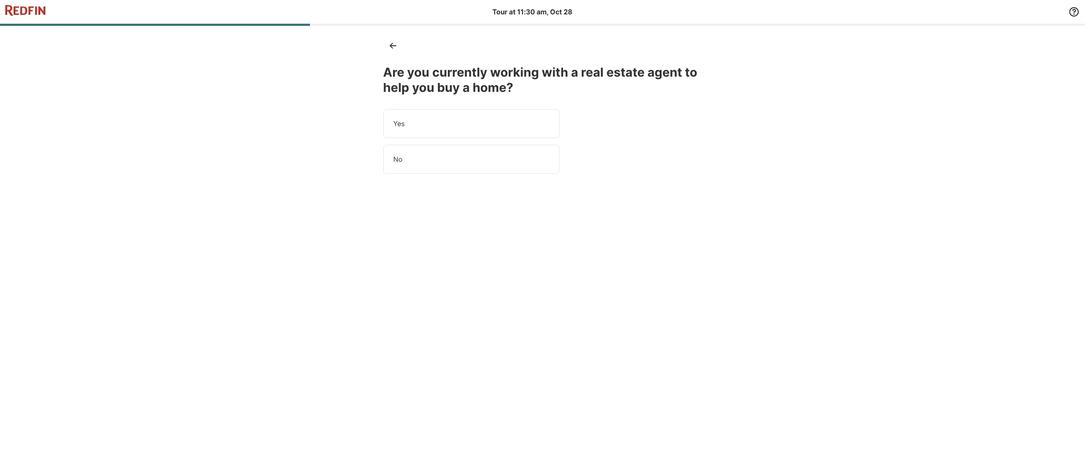 Task type: vqa. For each thing, say whether or not it's contained in the screenshot.
$470,000 baths
no



Task type: describe. For each thing, give the bounding box(es) containing it.
am,
[[537, 8, 549, 16]]

home?
[[473, 80, 514, 95]]

0 vertical spatial a
[[571, 65, 578, 80]]

oct
[[550, 8, 562, 16]]

28
[[564, 8, 573, 16]]

are
[[383, 65, 405, 80]]

with
[[542, 65, 568, 80]]

1 vertical spatial you
[[412, 80, 434, 95]]

0 vertical spatial you
[[407, 65, 430, 80]]

No radio
[[383, 145, 560, 174]]

to
[[685, 65, 698, 80]]

no
[[393, 155, 403, 164]]



Task type: locate. For each thing, give the bounding box(es) containing it.
buy
[[437, 80, 460, 95]]

currently
[[432, 65, 488, 80]]

11:30
[[517, 8, 535, 16]]

tour
[[493, 8, 508, 16]]

you
[[407, 65, 430, 80], [412, 80, 434, 95]]

at
[[509, 8, 516, 16]]

yes
[[393, 119, 405, 128]]

a left real
[[571, 65, 578, 80]]

a down currently
[[463, 80, 470, 95]]

Yes radio
[[383, 109, 560, 138]]

are you currently working with a real estate agent to help you buy a home?
[[383, 65, 698, 95]]

help
[[383, 80, 409, 95]]

you left buy
[[412, 80, 434, 95]]

you right 'are'
[[407, 65, 430, 80]]

option group
[[383, 109, 595, 174]]

tour at 11:30 am, oct 28
[[493, 8, 573, 16]]

real
[[581, 65, 604, 80]]

estate
[[607, 65, 645, 80]]

1 vertical spatial a
[[463, 80, 470, 95]]

1 horizontal spatial a
[[571, 65, 578, 80]]

option group containing yes
[[383, 109, 595, 174]]

a
[[571, 65, 578, 80], [463, 80, 470, 95]]

agent
[[648, 65, 683, 80]]

progress bar
[[0, 24, 1086, 26]]

0 horizontal spatial a
[[463, 80, 470, 95]]

working
[[490, 65, 539, 80]]



